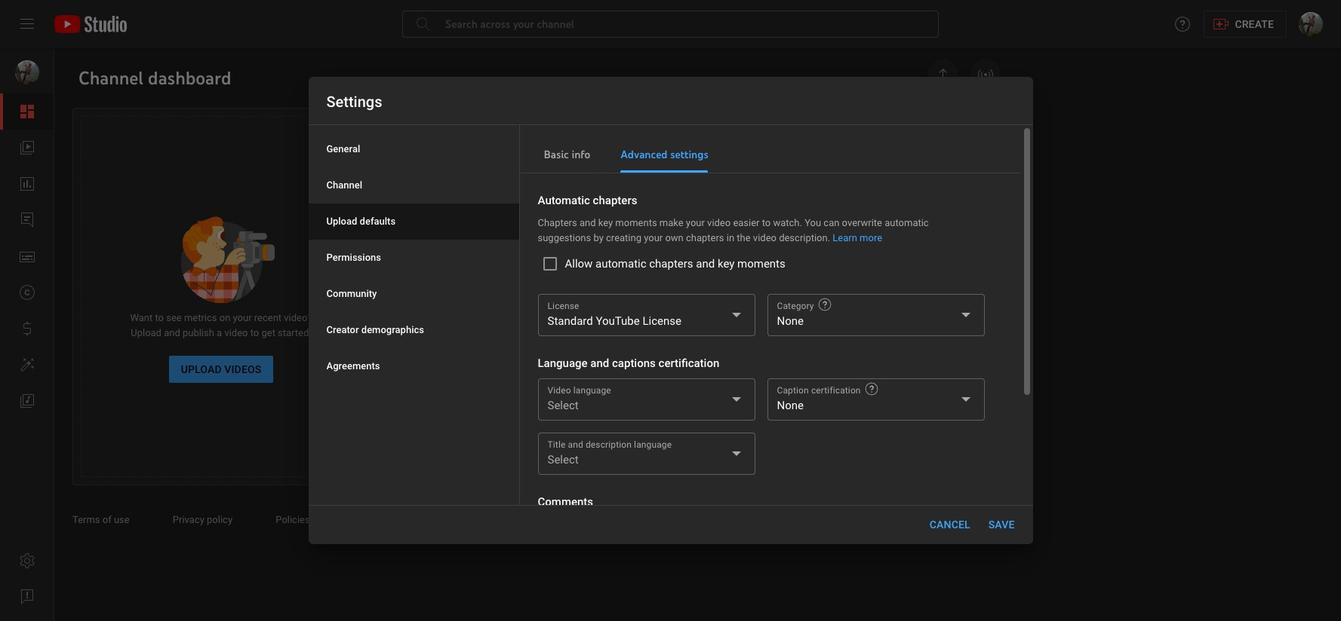 Task type: locate. For each thing, give the bounding box(es) containing it.
2 vertical spatial upload
[[181, 364, 222, 376]]

your for easier
[[686, 217, 705, 229]]

tooltip right category
[[817, 297, 832, 312]]

1 horizontal spatial community
[[820, 252, 870, 263]]

community inside menu
[[326, 288, 377, 300]]

0 horizontal spatial your
[[233, 312, 252, 324]]

0 horizontal spatial of
[[102, 515, 111, 526]]

channel
[[781, 210, 815, 221], [440, 404, 489, 416]]

none down category
[[777, 315, 804, 328]]

to
[[762, 217, 771, 229], [809, 252, 817, 263], [155, 312, 164, 324], [250, 328, 259, 339], [424, 404, 438, 416]]

1 vertical spatial of
[[102, 515, 111, 526]]

upload videos button
[[169, 356, 273, 383]]

channel inside expansion of channel permissions link
[[781, 210, 815, 221]]

certification right the captions
[[658, 357, 719, 371]]

videos
[[224, 364, 261, 376]]

2 vertical spatial chapters
[[649, 257, 693, 271]]

1 horizontal spatial automatic
[[885, 217, 929, 229]]

1 none from the top
[[777, 315, 804, 328]]

of left use
[[102, 515, 111, 526]]

upload defaults
[[326, 216, 396, 227]]

learn more
[[833, 232, 882, 244]]

0 vertical spatial channel
[[781, 210, 815, 221]]

0 vertical spatial community
[[820, 252, 870, 263]]

your inside want to see metrics on your recent video? upload and publish a video to get started.
[[233, 312, 252, 324]]

2 vertical spatial video
[[224, 328, 248, 339]]

select down title
[[548, 454, 579, 467]]

upload inside button
[[181, 364, 222, 376]]

caption
[[777, 386, 809, 396]]

none
[[777, 315, 804, 328], [777, 399, 804, 413]]

tooltip right caption certification at the right bottom of page
[[864, 382, 879, 397]]

upcoming changes to community guidelines warnings link
[[722, 238, 982, 295]]

suggestions
[[538, 232, 591, 244]]

and left the captions
[[590, 357, 609, 371]]

0 vertical spatial upload
[[326, 216, 357, 227]]

the
[[737, 232, 751, 244]]

0 horizontal spatial certification
[[658, 357, 719, 371]]

1 horizontal spatial moments
[[737, 257, 785, 271]]

and up by
[[580, 217, 596, 229]]

create button
[[1204, 11, 1287, 38]]

expansion of channel permissions
[[722, 210, 871, 221]]

community
[[820, 252, 870, 263], [326, 288, 377, 300]]

channel
[[326, 180, 362, 191]]

upload inside want to see metrics on your recent video? upload and publish a video to get started.
[[131, 328, 161, 339]]

0 vertical spatial none
[[777, 315, 804, 328]]

0 vertical spatial license
[[548, 301, 579, 312]]

chapters and key moments make your video easier to watch. you can overwrite automatic suggestions by creating your own chapters in the video description.
[[538, 217, 929, 244]]

in
[[727, 232, 734, 244]]

2 select from the top
[[548, 454, 579, 467]]

1 horizontal spatial tooltip
[[864, 382, 879, 397]]

license down —
[[643, 315, 681, 328]]

1 vertical spatial key
[[718, 257, 735, 271]]

save button
[[982, 512, 1021, 539]]

language right description
[[634, 440, 672, 451]]

your right on
[[233, 312, 252, 324]]

chapters down own
[[649, 257, 693, 271]]

1 horizontal spatial language
[[634, 440, 672, 451]]

to right go
[[424, 404, 438, 416]]

1 vertical spatial video
[[753, 232, 777, 244]]

automatic up guidelines
[[885, 217, 929, 229]]

changes
[[769, 252, 806, 263]]

menu containing general
[[308, 131, 519, 385]]

2 horizontal spatial video
[[753, 232, 777, 244]]

1 select from the top
[[548, 399, 579, 413]]

1 vertical spatial select
[[548, 454, 579, 467]]

learn
[[833, 232, 857, 244]]

upload for upload videos
[[181, 364, 222, 376]]

get
[[261, 328, 275, 339]]

0 horizontal spatial moments
[[615, 217, 657, 229]]

your left own
[[644, 232, 663, 244]]

1 horizontal spatial license
[[643, 315, 681, 328]]

video right the
[[753, 232, 777, 244]]

to inside button
[[424, 404, 438, 416]]

available
[[846, 168, 884, 179]]

key inside checkbox
[[718, 257, 735, 271]]

now
[[886, 168, 905, 179]]

"top community clips" shelf available now
[[722, 168, 905, 179]]

info
[[572, 148, 590, 161]]

use
[[114, 515, 130, 526]]

license up standard
[[548, 301, 579, 312]]

1 vertical spatial license
[[643, 315, 681, 328]]

1 horizontal spatial upload
[[181, 364, 222, 376]]

moments down the
[[737, 257, 785, 271]]

Allow automatic chapters and key moments checkbox
[[538, 252, 788, 276]]

chapters left in
[[686, 232, 724, 244]]

automatic inside chapters and key moments make your video easier to watch. you can overwrite automatic suggestions by creating your own chapters in the video description.
[[885, 217, 929, 229]]

key
[[598, 217, 613, 229], [718, 257, 735, 271]]

language right video
[[573, 386, 611, 396]]

1 horizontal spatial channel
[[781, 210, 815, 221]]

and down see
[[164, 328, 180, 339]]

language
[[538, 357, 588, 371]]

started.
[[278, 328, 311, 339]]

0 vertical spatial select
[[548, 399, 579, 413]]

2 horizontal spatial upload
[[326, 216, 357, 227]]

go to channel analytics link
[[389, 396, 684, 423]]

select inside title and description language select
[[548, 454, 579, 467]]

1 vertical spatial upload
[[131, 328, 161, 339]]

creator
[[326, 325, 359, 336]]

1 horizontal spatial of
[[770, 210, 779, 221]]

0.0 —
[[637, 303, 666, 314]]

upload for upload defaults
[[326, 216, 357, 227]]

permissions
[[326, 252, 381, 263]]

0 horizontal spatial channel
[[440, 404, 489, 416]]

chapters
[[593, 194, 637, 208], [686, 232, 724, 244], [649, 257, 693, 271]]

watch.
[[773, 217, 802, 229]]

and left warnings
[[696, 257, 715, 271]]

and
[[580, 217, 596, 229], [696, 257, 715, 271], [164, 328, 180, 339], [590, 357, 609, 371], [568, 440, 583, 451]]

your
[[686, 217, 705, 229], [644, 232, 663, 244], [233, 312, 252, 324]]

of
[[770, 210, 779, 221], [102, 515, 111, 526]]

upload down want
[[131, 328, 161, 339]]

2 horizontal spatial your
[[686, 217, 705, 229]]

0 horizontal spatial automatic
[[595, 257, 646, 271]]

account image
[[1299, 12, 1323, 36]]

automatic chapters
[[538, 194, 637, 208]]

select inside video language select
[[548, 399, 579, 413]]

policies
[[276, 515, 310, 526]]

0 vertical spatial key
[[598, 217, 613, 229]]

language inside title and description language select
[[634, 440, 672, 451]]

&
[[312, 515, 318, 526]]

certification right 'caption'
[[811, 386, 861, 396]]

1 vertical spatial channel
[[440, 404, 489, 416]]

key up by
[[598, 217, 613, 229]]

channel right go
[[440, 404, 489, 416]]

see
[[166, 312, 182, 324]]

terms of use link
[[72, 515, 144, 526]]

upload down the "publish"
[[181, 364, 222, 376]]

upload left defaults at top left
[[326, 216, 357, 227]]

and inside the "allow automatic chapters and key moments" checkbox
[[696, 257, 715, 271]]

0 vertical spatial certification
[[658, 357, 719, 371]]

shelf
[[822, 168, 843, 179]]

none down 'caption'
[[777, 399, 804, 413]]

video
[[707, 217, 731, 229], [753, 232, 777, 244], [224, 328, 248, 339]]

1 vertical spatial tooltip
[[864, 382, 879, 397]]

channel up description.
[[781, 210, 815, 221]]

upload inside settings dialog
[[326, 216, 357, 227]]

and inside chapters and key moments make your video easier to watch. you can overwrite automatic suggestions by creating your own chapters in the video description.
[[580, 217, 596, 229]]

and inside title and description language select
[[568, 440, 583, 451]]

automatic down 'creating'
[[595, 257, 646, 271]]

1 vertical spatial community
[[326, 288, 377, 300]]

menu
[[308, 131, 519, 385]]

1 vertical spatial none
[[777, 399, 804, 413]]

0 vertical spatial automatic
[[885, 217, 929, 229]]

1 vertical spatial moments
[[737, 257, 785, 271]]

0 horizontal spatial tooltip
[[817, 297, 832, 312]]

0 vertical spatial tooltip
[[817, 297, 832, 312]]

0 horizontal spatial license
[[548, 301, 579, 312]]

chapters
[[538, 217, 577, 229]]

video right a
[[224, 328, 248, 339]]

0 vertical spatial of
[[770, 210, 779, 221]]

0 vertical spatial language
[[573, 386, 611, 396]]

1 horizontal spatial certification
[[811, 386, 861, 396]]

0 horizontal spatial community
[[326, 288, 377, 300]]

0 vertical spatial your
[[686, 217, 705, 229]]

0 horizontal spatial video
[[224, 328, 248, 339]]

creator demographics
[[326, 325, 424, 336]]

recent
[[254, 312, 282, 324]]

upload videos
[[181, 364, 261, 376]]

video up in
[[707, 217, 731, 229]]

learn more link
[[833, 232, 882, 244]]

cancel
[[930, 519, 970, 531]]

license
[[548, 301, 579, 312], [643, 315, 681, 328]]

automatic inside checkbox
[[595, 257, 646, 271]]

of for expansion
[[770, 210, 779, 221]]

0 horizontal spatial upload
[[131, 328, 161, 339]]

category
[[777, 301, 814, 312]]

community down permissions
[[326, 288, 377, 300]]

your right make at top
[[686, 217, 705, 229]]

key inside chapters and key moments make your video easier to watch. you can overwrite automatic suggestions by creating your own chapters in the video description.
[[598, 217, 613, 229]]

1 vertical spatial your
[[644, 232, 663, 244]]

community down learn
[[820, 252, 870, 263]]

and inside want to see metrics on your recent video? upload and publish a video to get started.
[[164, 328, 180, 339]]

1 vertical spatial automatic
[[595, 257, 646, 271]]

1 vertical spatial language
[[634, 440, 672, 451]]

1 horizontal spatial video
[[707, 217, 731, 229]]

0 horizontal spatial language
[[573, 386, 611, 396]]

to right easier
[[762, 217, 771, 229]]

captions
[[612, 357, 656, 371]]

select down video
[[548, 399, 579, 413]]

0 vertical spatial moments
[[615, 217, 657, 229]]

you
[[805, 217, 821, 229]]

to down description.
[[809, 252, 817, 263]]

can
[[824, 217, 839, 229]]

key down in
[[718, 257, 735, 271]]

0 horizontal spatial key
[[598, 217, 613, 229]]

moments up 'creating'
[[615, 217, 657, 229]]

of right easier
[[770, 210, 779, 221]]

1 vertical spatial chapters
[[686, 232, 724, 244]]

2 none from the top
[[777, 399, 804, 413]]

tooltip
[[817, 297, 832, 312], [864, 382, 879, 397]]

2 vertical spatial your
[[233, 312, 252, 324]]

channel inside go to channel analytics button
[[440, 404, 489, 416]]

and right title
[[568, 440, 583, 451]]

channel for to
[[440, 404, 489, 416]]

1 horizontal spatial key
[[718, 257, 735, 271]]

want
[[130, 312, 153, 324]]

chapters up 'creating'
[[593, 194, 637, 208]]



Task type: vqa. For each thing, say whether or not it's contained in the screenshot.
Upcoming changes to Community Guidelines warnings link
yes



Task type: describe. For each thing, give the bounding box(es) containing it.
analytics
[[492, 404, 548, 416]]

video inside want to see metrics on your recent video? upload and publish a video to get started.
[[224, 328, 248, 339]]

and for chapters and key moments make your video easier to watch. you can overwrite automatic suggestions by creating your own chapters in the video description.
[[580, 217, 596, 229]]

description
[[586, 440, 632, 451]]

warnings
[[722, 267, 762, 278]]

language and captions certification
[[538, 357, 719, 371]]

chapters inside checkbox
[[649, 257, 693, 271]]

terms of use
[[72, 515, 132, 526]]

tooltip for standard youtube license
[[817, 297, 832, 312]]

publish
[[183, 328, 214, 339]]

community inside upcoming changes to community guidelines warnings
[[820, 252, 870, 263]]

a
[[217, 328, 222, 339]]

none for select
[[777, 399, 804, 413]]

chapters inside chapters and key moments make your video easier to watch. you can overwrite automatic suggestions by creating your own chapters in the video description.
[[686, 232, 724, 244]]

moments inside checkbox
[[737, 257, 785, 271]]

youtube
[[596, 315, 640, 328]]

allow
[[565, 257, 593, 271]]

easier
[[733, 217, 760, 229]]

advanced
[[620, 148, 667, 161]]

and for language and captions certification
[[590, 357, 609, 371]]

to inside chapters and key moments make your video easier to watch. you can overwrite automatic suggestions by creating your own chapters in the video description.
[[762, 217, 771, 229]]

1 horizontal spatial your
[[644, 232, 663, 244]]

want to see metrics on your recent video? upload and publish a video to get started.
[[130, 312, 312, 339]]

0 vertical spatial chapters
[[593, 194, 637, 208]]

settings
[[670, 148, 708, 161]]

settings
[[326, 93, 382, 111]]

language inside video language select
[[573, 386, 611, 396]]

title and description language select
[[548, 440, 672, 467]]

basic
[[544, 148, 569, 161]]

to left get
[[250, 328, 259, 339]]

agreements
[[326, 361, 380, 372]]

creating
[[606, 232, 641, 244]]

of for terms
[[102, 515, 111, 526]]

overwrite
[[842, 217, 882, 229]]

safety
[[321, 515, 348, 526]]

basic info
[[544, 148, 590, 161]]

expansion
[[722, 210, 767, 221]]

video
[[548, 386, 571, 396]]

policies & safety link
[[276, 515, 363, 526]]

create
[[1235, 18, 1274, 30]]

more
[[860, 232, 882, 244]]

0.0
[[637, 303, 651, 314]]

upcoming changes to community guidelines warnings
[[722, 252, 918, 278]]

permissions
[[818, 210, 871, 221]]

save
[[988, 519, 1015, 531]]

tooltip for select
[[864, 382, 879, 397]]

privacy
[[173, 515, 204, 526]]

cancel button
[[924, 512, 976, 539]]

terms
[[72, 515, 100, 526]]

caption certification
[[777, 386, 861, 396]]

none for standard youtube license
[[777, 315, 804, 328]]

1 vertical spatial certification
[[811, 386, 861, 396]]

to left see
[[155, 312, 164, 324]]

guidelines
[[872, 252, 918, 263]]

—
[[658, 303, 666, 314]]

"top
[[722, 168, 742, 179]]

menu inside settings dialog
[[308, 131, 519, 385]]

moments inside chapters and key moments make your video easier to watch. you can overwrite automatic suggestions by creating your own chapters in the video description.
[[615, 217, 657, 229]]

go
[[407, 404, 421, 416]]

"top community clips" shelf available now link
[[722, 154, 982, 195]]

and for title and description language select
[[568, 440, 583, 451]]

0 vertical spatial video
[[707, 217, 731, 229]]

to inside upcoming changes to community guidelines warnings
[[809, 252, 817, 263]]

go to channel analytics
[[407, 404, 548, 416]]

upcoming
[[722, 252, 767, 263]]

clips"
[[796, 168, 819, 179]]

allow automatic chapters and key moments
[[565, 257, 785, 271]]

policy
[[207, 515, 232, 526]]

video?
[[284, 312, 312, 324]]

go to channel analytics button
[[401, 396, 554, 423]]

general
[[326, 143, 360, 155]]

comments
[[538, 496, 593, 509]]

by
[[594, 232, 604, 244]]

standard
[[548, 315, 593, 328]]

defaults
[[360, 216, 396, 227]]

channel for of
[[781, 210, 815, 221]]

title
[[548, 440, 566, 451]]

own
[[665, 232, 684, 244]]

privacy policy
[[173, 515, 235, 526]]

description.
[[779, 232, 830, 244]]

video language select
[[548, 386, 611, 413]]

on
[[219, 312, 230, 324]]

community
[[744, 168, 793, 179]]

expansion of channel permissions link
[[722, 196, 982, 238]]

policies & safety
[[276, 515, 351, 526]]

make
[[659, 217, 683, 229]]

settings dialog
[[308, 77, 1033, 622]]

license standard youtube license
[[548, 301, 681, 328]]

your for video?
[[233, 312, 252, 324]]

demographics
[[361, 325, 424, 336]]



